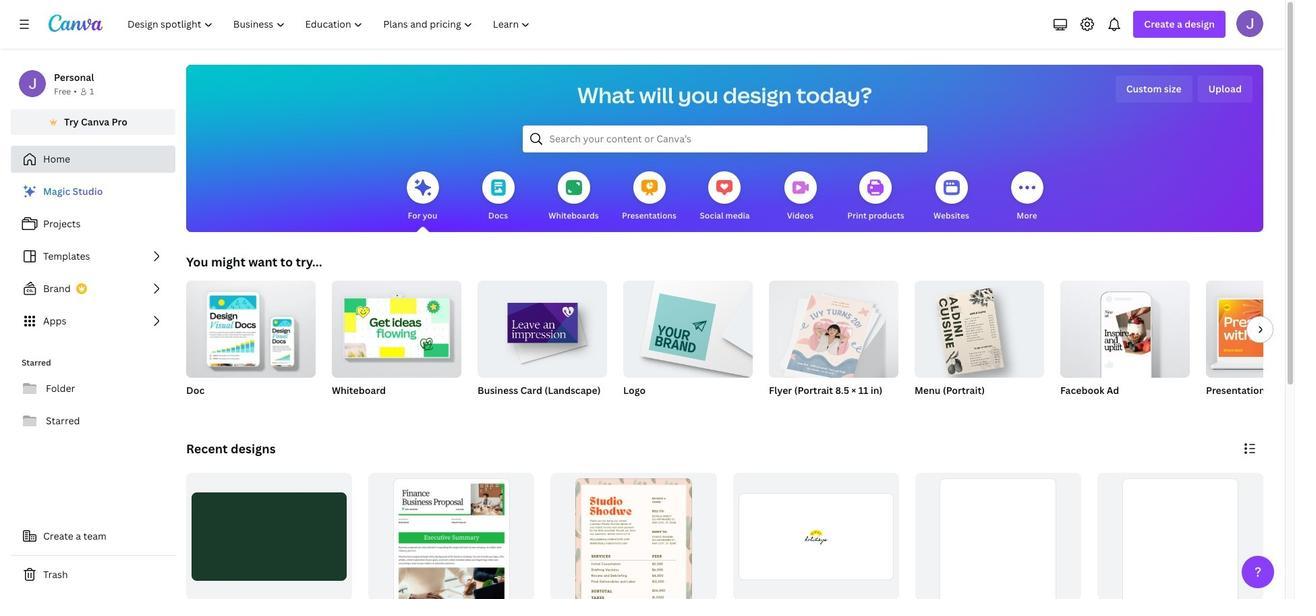 Task type: vqa. For each thing, say whether or not it's contained in the screenshot.
group
yes



Task type: locate. For each thing, give the bounding box(es) containing it.
list
[[11, 178, 175, 335]]

None search field
[[522, 125, 927, 152]]

group
[[478, 275, 607, 414], [478, 275, 607, 378], [623, 275, 753, 414], [623, 275, 753, 378], [769, 275, 899, 414], [769, 275, 899, 382], [915, 275, 1044, 414], [915, 275, 1044, 378], [1060, 275, 1190, 414], [1060, 275, 1190, 378], [186, 281, 316, 414], [332, 281, 461, 414], [1206, 281, 1295, 414], [1206, 281, 1295, 378], [186, 473, 352, 599], [368, 473, 534, 599], [551, 473, 717, 599], [733, 473, 899, 599], [915, 473, 1081, 599], [1097, 473, 1264, 599]]

Search search field
[[549, 126, 900, 152]]

top level navigation element
[[119, 11, 542, 38]]

jacob simon image
[[1237, 10, 1264, 37]]



